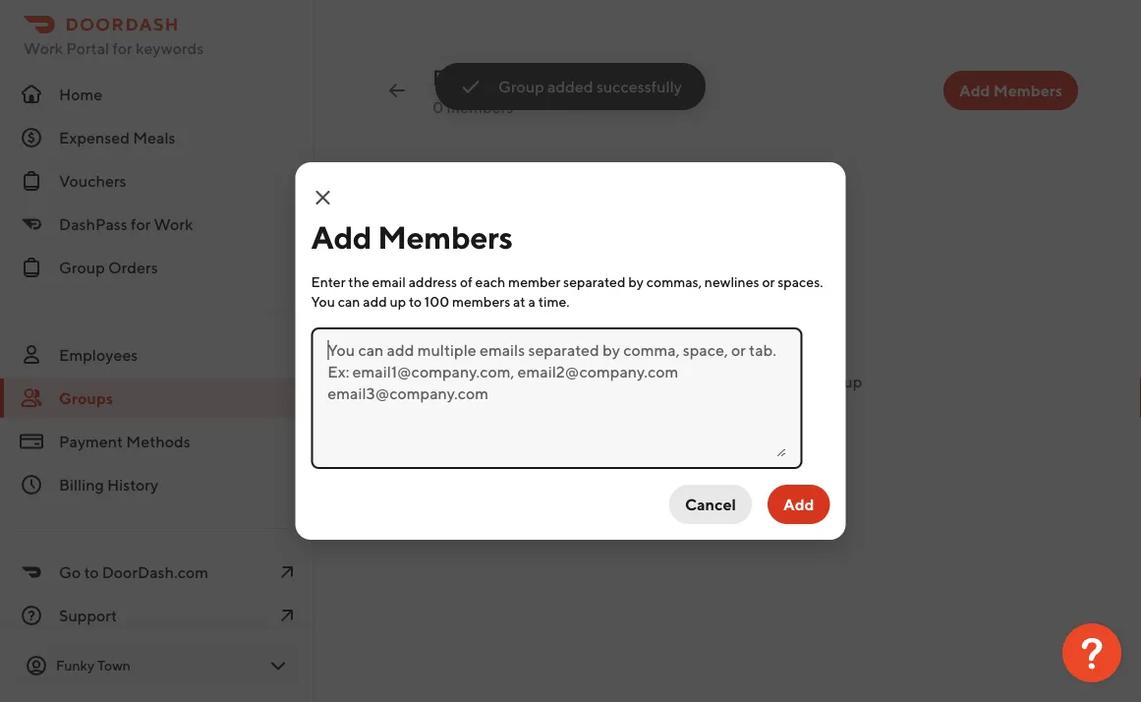 Task type: vqa. For each thing, say whether or not it's contained in the screenshot.
the topmost Offers
no



Task type: locate. For each thing, give the bounding box(es) containing it.
1 vertical spatial by
[[632, 372, 649, 391]]

open resource center image
[[1063, 623, 1122, 682]]

0 horizontal spatial the
[[348, 274, 370, 290]]

start
[[594, 372, 629, 391]]

by right start at bottom
[[632, 372, 649, 391]]

add members button
[[944, 71, 1079, 110]]

the
[[348, 274, 370, 290], [793, 372, 817, 391]]

1 horizontal spatial members
[[707, 346, 774, 365]]

1 vertical spatial the
[[793, 372, 817, 391]]

group orders link
[[0, 248, 315, 287]]

to inside no members start by adding members to the group
[[775, 372, 790, 391]]

added
[[548, 77, 594, 96]]

to left group
[[775, 372, 790, 391]]

2 horizontal spatial add
[[960, 81, 991, 100]]

work left portal at the left of page
[[24, 39, 63, 58]]

employees
[[59, 346, 138, 364]]

to inside enter the email address of each member separated by commas, newlines or spaces. you can add up to 100 members at a time.
[[409, 294, 422, 310]]

dashpass for work
[[59, 215, 193, 234]]

time.
[[539, 294, 570, 310]]

0 horizontal spatial add
[[311, 218, 372, 255]]

add inside the add button
[[784, 495, 815, 514]]

successfully
[[597, 77, 682, 96]]

for right portal at the left of page
[[113, 39, 132, 58]]

member
[[509, 274, 561, 290]]

by left commas,
[[629, 274, 644, 290]]

cancel
[[685, 495, 737, 514]]

no members start by adding members to the group
[[594, 346, 863, 391]]

1 vertical spatial group
[[59, 258, 105, 277]]

members
[[994, 81, 1063, 100], [378, 218, 513, 255], [707, 346, 774, 365]]

0 vertical spatial for
[[113, 39, 132, 58]]

the inside enter the email address of each member separated by commas, newlines or spaces. you can add up to 100 members at a time.
[[348, 274, 370, 290]]

0 vertical spatial work
[[24, 39, 63, 58]]

1 vertical spatial add members
[[311, 218, 513, 255]]

add members
[[960, 81, 1063, 100], [311, 218, 513, 255]]

2 horizontal spatial members
[[994, 81, 1063, 100]]

2 vertical spatial to
[[84, 563, 99, 582]]

add
[[960, 81, 991, 100], [311, 218, 372, 255], [784, 495, 815, 514]]

add
[[363, 294, 387, 310]]

close add members image
[[311, 186, 335, 209]]

1 vertical spatial members
[[452, 294, 511, 310]]

the left group
[[793, 372, 817, 391]]

work
[[24, 39, 63, 58], [154, 215, 193, 234]]

0 horizontal spatial group
[[59, 258, 105, 277]]

2 vertical spatial add
[[784, 495, 815, 514]]

billing history
[[59, 475, 158, 494]]

ra's 0 members
[[433, 65, 514, 117]]

1 horizontal spatial add
[[784, 495, 815, 514]]

portal
[[66, 39, 109, 58]]

1 vertical spatial for
[[131, 215, 151, 234]]

email
[[372, 274, 406, 290]]

go to doordash.com
[[59, 563, 208, 582]]

2 vertical spatial members
[[707, 346, 774, 365]]

1 horizontal spatial the
[[793, 372, 817, 391]]

members down each
[[452, 294, 511, 310]]

the up can
[[348, 274, 370, 290]]

1 horizontal spatial to
[[409, 294, 422, 310]]

1 horizontal spatial work
[[154, 215, 193, 234]]

spaces.
[[778, 274, 824, 290]]

enter
[[311, 274, 346, 290]]

expensed
[[59, 128, 130, 147]]

0
[[433, 98, 444, 117]]

members right adding
[[705, 372, 772, 391]]

2 horizontal spatial to
[[775, 372, 790, 391]]

0 vertical spatial to
[[409, 294, 422, 310]]

enter the email address of each member separated by commas, newlines or spaces. you can add up to 100 members at a time.
[[311, 274, 824, 310]]

employees link
[[0, 335, 315, 375]]

payment
[[59, 432, 123, 451]]

add members inside the add members button
[[960, 81, 1063, 100]]

by
[[629, 274, 644, 290], [632, 372, 649, 391]]

payment methods link
[[0, 422, 315, 461]]

to right the up
[[409, 294, 422, 310]]

adding
[[653, 372, 702, 391]]

for up orders
[[131, 215, 151, 234]]

0 vertical spatial members
[[447, 98, 514, 117]]

no
[[682, 346, 704, 365]]

0 vertical spatial by
[[629, 274, 644, 290]]

0 vertical spatial the
[[348, 274, 370, 290]]

1 vertical spatial members
[[378, 218, 513, 255]]

members
[[447, 98, 514, 117], [452, 294, 511, 310], [705, 372, 772, 391]]

1 vertical spatial to
[[775, 372, 790, 391]]

email-list-text-field text field
[[328, 339, 786, 457]]

dashpass
[[59, 215, 128, 234]]

1 horizontal spatial add members
[[960, 81, 1063, 100]]

1 horizontal spatial group
[[499, 77, 545, 96]]

group down dashpass
[[59, 258, 105, 277]]

0 vertical spatial add
[[960, 81, 991, 100]]

0 vertical spatial group
[[499, 77, 545, 96]]

ra's
[[433, 65, 474, 90]]

the inside no members start by adding members to the group
[[793, 372, 817, 391]]

0 horizontal spatial members
[[378, 218, 513, 255]]

0 vertical spatial members
[[994, 81, 1063, 100]]

work up group orders link
[[154, 215, 193, 234]]

orders
[[108, 258, 158, 277]]

1 vertical spatial add
[[311, 218, 372, 255]]

to right the go
[[84, 563, 99, 582]]

add button
[[768, 485, 831, 524]]

members down ra's
[[447, 98, 514, 117]]

vouchers link
[[0, 161, 315, 201]]

doordash.com
[[102, 563, 208, 582]]

methods
[[126, 432, 190, 451]]

meals
[[133, 128, 176, 147]]

for
[[113, 39, 132, 58], [131, 215, 151, 234]]

group left added
[[499, 77, 545, 96]]

0 horizontal spatial add members
[[311, 218, 513, 255]]

2 vertical spatial members
[[705, 372, 772, 391]]

group
[[820, 372, 863, 391]]

or
[[763, 274, 775, 290]]

group
[[499, 77, 545, 96], [59, 258, 105, 277]]

1 vertical spatial work
[[154, 215, 193, 234]]

0 vertical spatial add members
[[960, 81, 1063, 100]]

to
[[409, 294, 422, 310], [775, 372, 790, 391], [84, 563, 99, 582]]

go
[[59, 563, 81, 582]]



Task type: describe. For each thing, give the bounding box(es) containing it.
vouchers
[[59, 172, 126, 190]]

up
[[390, 294, 406, 310]]

can
[[338, 294, 360, 310]]

members inside button
[[994, 81, 1063, 100]]

go to doordash.com link
[[0, 553, 315, 592]]

groups link
[[0, 379, 315, 418]]

for inside dashpass for work link
[[131, 215, 151, 234]]

home
[[59, 85, 103, 104]]

0 horizontal spatial work
[[24, 39, 63, 58]]

all groups image
[[386, 79, 409, 102]]

add inside the add members button
[[960, 81, 991, 100]]

history
[[107, 475, 158, 494]]

keywords
[[136, 39, 204, 58]]

cancel button
[[670, 485, 752, 524]]

at
[[513, 294, 526, 310]]

dashpass for work link
[[0, 205, 315, 244]]

groups
[[59, 389, 113, 408]]

members inside no members start by adding members to the group
[[705, 372, 772, 391]]

0 horizontal spatial to
[[84, 563, 99, 582]]

commas,
[[647, 274, 702, 290]]

by inside enter the email address of each member separated by commas, newlines or spaces. you can add up to 100 members at a time.
[[629, 274, 644, 290]]

billing history link
[[0, 465, 315, 504]]

payment methods
[[59, 432, 190, 451]]

home link
[[0, 75, 315, 114]]

group added successfully
[[499, 77, 682, 96]]

separated
[[564, 274, 626, 290]]

group orders
[[59, 258, 158, 277]]

support
[[59, 606, 117, 625]]

newlines
[[705, 274, 760, 290]]

support link
[[0, 596, 315, 635]]

members inside enter the email address of each member separated by commas, newlines or spaces. you can add up to 100 members at a time.
[[452, 294, 511, 310]]

expensed meals
[[59, 128, 176, 147]]

members inside ra's 0 members
[[447, 98, 514, 117]]

group for group added successfully
[[499, 77, 545, 96]]

each
[[476, 274, 506, 290]]

work portal for keywords
[[24, 39, 204, 58]]

of
[[460, 274, 473, 290]]

address
[[409, 274, 457, 290]]

a
[[529, 294, 536, 310]]

expensed meals link
[[0, 118, 315, 157]]

members inside no members start by adding members to the group
[[707, 346, 774, 365]]

you
[[311, 294, 335, 310]]

group for group orders
[[59, 258, 105, 277]]

by inside no members start by adding members to the group
[[632, 372, 649, 391]]

100
[[425, 294, 450, 310]]

billing
[[59, 475, 104, 494]]



